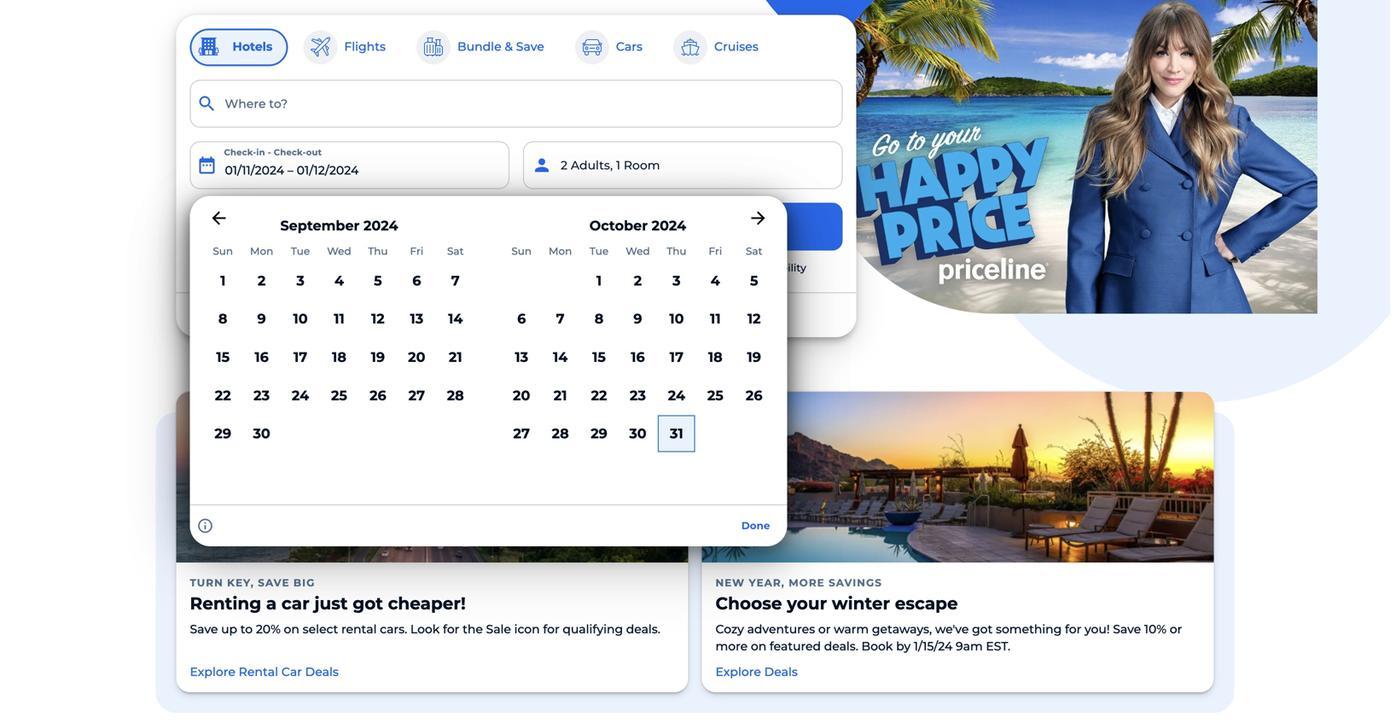 Task type: vqa. For each thing, say whether or not it's contained in the screenshot.
the topmost on
yes



Task type: describe. For each thing, give the bounding box(es) containing it.
13 for september 2024
[[410, 311, 424, 327]]

new
[[716, 577, 746, 589]]

you!
[[1085, 622, 1111, 637]]

got inside the new year, more savings choose your winter escape cozy adventures or warm getaways, we've got something for you! save 10% or more on featured deals. book by 1/15/24 9am est.
[[973, 622, 993, 637]]

2 button for september
[[242, 262, 281, 300]]

7 button for september 2024
[[436, 262, 475, 300]]

31 button
[[658, 415, 696, 453]]

22 button for september
[[204, 376, 242, 415]]

12 for october 2024
[[748, 311, 761, 327]]

19 button for october 2024
[[735, 338, 774, 376]]

+
[[273, 219, 280, 234]]

the
[[463, 622, 483, 637]]

adventures
[[748, 622, 816, 637]]

6 button for october 2024
[[503, 300, 541, 338]]

find your hotel
[[628, 218, 739, 235]]

book inside the new year, more savings choose your winter escape cozy adventures or warm getaways, we've got something for you! save 10% or more on featured deals. book by 1/15/24 9am est.
[[862, 639, 893, 654]]

10 button for october 2024
[[658, 300, 696, 338]]

10 for october 2024
[[670, 311, 684, 327]]

new year, more savings choose your winter escape cozy adventures or warm getaways, we've got something for you! save 10% or more on featured deals. book by 1/15/24 9am est.
[[716, 577, 1183, 654]]

21 button for september 2024
[[436, 338, 475, 376]]

22 for september 2024
[[215, 387, 231, 404]]

find your hotel button
[[523, 203, 843, 251]]

20 button for september 2024
[[398, 338, 436, 376]]

24 for october 2024
[[668, 387, 686, 404]]

18 button for october 2024
[[696, 338, 735, 376]]

explore for choose your winter escape
[[716, 665, 762, 679]]

at
[[501, 308, 513, 322]]

sun for october
[[512, 245, 532, 257]]

wed for september
[[327, 245, 352, 257]]

all
[[398, 308, 412, 322]]

28 for september 2024
[[447, 387, 464, 404]]

save
[[576, 308, 603, 322]]

show october 2024 image
[[748, 208, 769, 228]]

with
[[628, 262, 651, 274]]

0 horizontal spatial your
[[431, 308, 458, 322]]

26 for october 2024
[[746, 387, 763, 404]]

25 for september 2024
[[331, 387, 347, 404]]

deals. inside turn key, save big renting a car just got cheaper! save up to 20% on select rental cars. look for the sale icon for qualifying deals.
[[627, 622, 661, 637]]

2024 for october 2024
[[652, 217, 687, 234]]

thu for october 2024
[[667, 245, 687, 257]]

sat for october 2024
[[746, 245, 763, 257]]

28 button for september 2024
[[436, 376, 475, 415]]

turn key, save big renting a car just got cheaper! save up to 20% on select rental cars. look for the sale icon for qualifying deals.
[[190, 577, 661, 637]]

icon
[[515, 622, 540, 637]]

explore deals
[[716, 665, 798, 679]]

a inside turn key, save big renting a car just got cheaper! save up to 20% on select rental cars. look for the sale icon for qualifying deals.
[[266, 593, 277, 614]]

sat for september 2024
[[447, 245, 464, 257]]

look
[[411, 622, 440, 637]]

8 for october 2024
[[595, 311, 604, 327]]

4 for september 2024
[[335, 272, 344, 289]]

mon for september
[[250, 245, 273, 257]]

hotels
[[461, 308, 498, 322]]

bundle + save
[[224, 219, 313, 234]]

1 button for september
[[204, 262, 242, 300]]

car
[[282, 665, 302, 679]]

sun for september
[[213, 245, 233, 257]]

12 for september 2024
[[371, 311, 385, 327]]

25 button for october 2024
[[696, 376, 735, 415]]

19 button for september 2024
[[359, 338, 398, 376]]

traveler selection text field
[[523, 141, 843, 189]]

on inside turn key, save big renting a car just got cheaper! save up to 20% on select rental cars. look for the sale icon for qualifying deals.
[[284, 622, 300, 637]]

fri for september 2024
[[410, 245, 424, 257]]

fri for october 2024
[[709, 245, 723, 257]]

add a car
[[343, 221, 397, 233]]

featured
[[770, 639, 821, 654]]

30 button for september
[[242, 415, 281, 453]]

4 for october 2024
[[711, 272, 721, 289]]

7 button for october 2024
[[541, 300, 580, 338]]

20%
[[256, 622, 281, 637]]

1 horizontal spatial to
[[626, 308, 638, 322]]

28 button for october 2024
[[541, 415, 580, 453]]

and
[[549, 308, 573, 322]]

cars.
[[380, 622, 407, 637]]

hotels
[[233, 39, 273, 54]]

27 button for october 2024
[[503, 415, 541, 453]]

16 for october
[[631, 349, 645, 365]]

car inside turn key, save big renting a car just got cheaper! save up to 20% on select rental cars. look for the sale icon for qualifying deals.
[[282, 593, 310, 614]]

16 button for october
[[619, 338, 658, 376]]

book a hotel with free cancellation for flexibility
[[560, 262, 807, 274]]

renting
[[190, 593, 262, 614]]

23 for october
[[630, 387, 646, 404]]

cars
[[616, 39, 643, 54]]

14 button for september 2024
[[436, 300, 475, 338]]

save inside turn key, save big renting a car just got cheaper! save up to 20% on select rental cars. look for the sale icon for qualifying deals.
[[190, 622, 218, 637]]

find
[[628, 218, 660, 235]]

23 button for october
[[619, 376, 658, 415]]

13 for october 2024
[[515, 349, 529, 365]]

rental
[[342, 622, 377, 637]]

18 for september 2024
[[332, 349, 347, 365]]

Where to? field
[[190, 80, 843, 128]]

13 button for september 2024
[[398, 300, 436, 338]]

25 button for september 2024
[[320, 376, 359, 415]]

show july 2024 image
[[209, 208, 229, 228]]

11 for october 2024
[[710, 311, 721, 327]]

save inside button
[[516, 39, 545, 54]]

save
[[258, 577, 290, 589]]

big
[[294, 577, 315, 589]]

rental
[[239, 665, 278, 679]]

flexibility
[[760, 262, 807, 274]]

cruises
[[715, 39, 759, 54]]

hotel
[[599, 262, 625, 274]]

turn
[[190, 577, 224, 589]]

26 button for october 2024
[[735, 376, 774, 415]]

cars button
[[574, 29, 658, 66]]

14 button for october 2024
[[541, 338, 580, 376]]

a for car
[[371, 221, 377, 233]]

something
[[996, 622, 1062, 637]]

16 button for september
[[242, 338, 281, 376]]

28 for october 2024
[[552, 425, 569, 442]]

25 for october 2024
[[708, 387, 724, 404]]

&
[[505, 39, 513, 54]]

27 for september 2024
[[409, 387, 425, 404]]

october 2024
[[590, 217, 687, 234]]

2 for september
[[258, 272, 266, 289]]

6 button for september 2024
[[398, 262, 436, 300]]

select
[[303, 622, 338, 637]]

tue for october 2024
[[590, 245, 609, 257]]

7 for october 2024
[[556, 311, 565, 327]]

explore rental car deals
[[190, 665, 339, 679]]

$625
[[641, 308, 670, 322]]

19 for september 2024
[[371, 349, 385, 365]]

your
[[664, 218, 696, 235]]

1 horizontal spatial car
[[380, 221, 397, 233]]

1/15/24
[[914, 639, 953, 654]]

hotels button
[[190, 29, 288, 66]]

9am
[[956, 639, 983, 654]]

18 for october 2024
[[709, 349, 723, 365]]

18 button for september 2024
[[320, 338, 359, 376]]

3 button for september 2024
[[281, 262, 320, 300]]

september
[[280, 217, 360, 234]]

hotel
[[700, 218, 739, 235]]

year,
[[749, 577, 785, 589]]

done
[[742, 520, 771, 532]]

9 button for october
[[619, 300, 658, 338]]

your inside the new year, more savings choose your winter escape cozy adventures or warm getaways, we've got something for you! save 10% or more on featured deals. book by 1/15/24 9am est.
[[787, 593, 828, 614]]

15 button for september
[[204, 338, 242, 376]]

add
[[346, 221, 368, 233]]

for right icon
[[543, 622, 560, 637]]

choose
[[716, 593, 783, 614]]

of
[[415, 308, 427, 322]]

on inside the new year, more savings choose your winter escape cozy adventures or warm getaways, we've got something for you! save 10% or more on featured deals. book by 1/15/24 9am est.
[[751, 639, 767, 654]]

5 button for october 2024
[[735, 262, 774, 300]]

qualifying
[[563, 622, 623, 637]]

11 button for september 2024
[[320, 300, 359, 338]]

by
[[897, 639, 911, 654]]

more
[[716, 639, 748, 654]]

free
[[654, 262, 674, 274]]



Task type: locate. For each thing, give the bounding box(es) containing it.
1 26 from the left
[[370, 387, 387, 404]]

to left $625
[[626, 308, 638, 322]]

29
[[215, 425, 231, 442], [591, 425, 608, 442]]

2 16 from the left
[[631, 349, 645, 365]]

to inside turn key, save big renting a car just got cheaper! save up to 20% on select rental cars. look for the sale icon for qualifying deals.
[[241, 622, 253, 637]]

2 11 from the left
[[710, 311, 721, 327]]

book all of your hotels at once and save up to $625
[[364, 308, 670, 322]]

21 button
[[436, 338, 475, 376], [541, 376, 580, 415]]

0 vertical spatial book
[[560, 262, 587, 274]]

0 horizontal spatial 22
[[215, 387, 231, 404]]

bundle & save
[[458, 39, 545, 54]]

done button
[[732, 512, 781, 540]]

1 2 button from the left
[[242, 262, 281, 300]]

7 left save
[[556, 311, 565, 327]]

0 horizontal spatial deals.
[[627, 622, 661, 637]]

26 button for september 2024
[[359, 376, 398, 415]]

1 11 button from the left
[[320, 300, 359, 338]]

0 horizontal spatial 9
[[257, 311, 266, 327]]

5 left flexibility
[[751, 272, 759, 289]]

9 button for september
[[242, 300, 281, 338]]

save inside the new year, more savings choose your winter escape cozy adventures or warm getaways, we've got something for you! save 10% or more on featured deals. book by 1/15/24 9am est.
[[1114, 622, 1142, 637]]

0 horizontal spatial deals
[[305, 665, 339, 679]]

1 horizontal spatial bundle
[[458, 39, 502, 54]]

wed down "september 2024" on the left top of the page
[[327, 245, 352, 257]]

mon up and
[[549, 245, 572, 257]]

1 9 from the left
[[257, 311, 266, 327]]

22 for october 2024
[[591, 387, 608, 404]]

more
[[789, 577, 825, 589]]

0 vertical spatial up
[[606, 308, 622, 322]]

4 button
[[320, 262, 359, 300], [696, 262, 735, 300]]

22 button for october
[[580, 376, 619, 415]]

getaways,
[[873, 622, 933, 637]]

3 right with
[[673, 272, 681, 289]]

8 button
[[204, 300, 242, 338], [580, 300, 619, 338]]

sat down "show october 2024" image
[[746, 245, 763, 257]]

29 button for october
[[580, 415, 619, 453]]

wed up with
[[626, 245, 650, 257]]

2 mon from the left
[[549, 245, 572, 257]]

car down big
[[282, 593, 310, 614]]

1 30 button from the left
[[242, 415, 281, 453]]

0 horizontal spatial 21 button
[[436, 338, 475, 376]]

cheaper!
[[388, 593, 466, 614]]

1 5 from the left
[[374, 272, 382, 289]]

2 2024 from the left
[[652, 217, 687, 234]]

6 button left and
[[503, 300, 541, 338]]

2 4 button from the left
[[696, 262, 735, 300]]

2 vertical spatial book
[[862, 639, 893, 654]]

1 5 button from the left
[[359, 262, 398, 300]]

0 horizontal spatial car
[[282, 593, 310, 614]]

2 sun from the left
[[512, 245, 532, 257]]

0 horizontal spatial book
[[364, 308, 395, 322]]

7 for september 2024
[[452, 272, 460, 289]]

2 left free
[[634, 272, 642, 289]]

11 button down cancellation
[[696, 300, 735, 338]]

0 horizontal spatial 18
[[332, 349, 347, 365]]

4 button right free
[[696, 262, 735, 300]]

1 3 button from the left
[[281, 262, 320, 300]]

tue
[[291, 245, 310, 257], [590, 245, 609, 257]]

save down renting
[[190, 622, 218, 637]]

21 button down and
[[541, 376, 580, 415]]

2 19 button from the left
[[735, 338, 774, 376]]

book inside book all of your hotels at once and save up to $625 link
[[364, 308, 395, 322]]

21 down and
[[554, 387, 567, 404]]

1 down show july 2024 "icon"
[[220, 272, 226, 289]]

up down renting
[[221, 622, 237, 637]]

13 button for october 2024
[[503, 338, 541, 376]]

8 button for october
[[580, 300, 619, 338]]

0 horizontal spatial 19 button
[[359, 338, 398, 376]]

20 down of
[[408, 349, 426, 365]]

2 deals from the left
[[765, 665, 798, 679]]

14 button right of
[[436, 300, 475, 338]]

0 horizontal spatial 16
[[255, 349, 269, 365]]

21 down hotels
[[449, 349, 462, 365]]

1 for october
[[597, 272, 602, 289]]

or left "warm"
[[819, 622, 831, 637]]

1 horizontal spatial up
[[606, 308, 622, 322]]

1 vertical spatial 27
[[514, 425, 530, 442]]

5 down add a car at the top left
[[374, 272, 382, 289]]

or
[[819, 622, 831, 637], [1170, 622, 1183, 637]]

book
[[560, 262, 587, 274], [364, 308, 395, 322], [862, 639, 893, 654]]

your down more
[[787, 593, 828, 614]]

0 horizontal spatial 21
[[449, 349, 462, 365]]

up inside turn key, save big renting a car just got cheaper! save up to 20% on select rental cars. look for the sale icon for qualifying deals.
[[221, 622, 237, 637]]

21 for october 2024
[[554, 387, 567, 404]]

12 button
[[359, 300, 398, 338], [735, 300, 774, 338]]

wed
[[327, 245, 352, 257], [626, 245, 650, 257]]

12 button left all
[[359, 300, 398, 338]]

0 horizontal spatial thu
[[368, 245, 388, 257]]

for
[[743, 262, 758, 274], [443, 622, 460, 637], [543, 622, 560, 637], [1066, 622, 1082, 637]]

6 right at
[[518, 311, 526, 327]]

on
[[284, 622, 300, 637], [751, 639, 767, 654]]

2 16 button from the left
[[619, 338, 658, 376]]

1 horizontal spatial 11 button
[[696, 300, 735, 338]]

29 button for september
[[204, 415, 242, 453]]

1 22 button from the left
[[204, 376, 242, 415]]

sun down show july 2024 "icon"
[[213, 245, 233, 257]]

12
[[371, 311, 385, 327], [748, 311, 761, 327]]

29 button
[[204, 415, 242, 453], [580, 415, 619, 453]]

book left the by at the right bottom
[[862, 639, 893, 654]]

2 sat from the left
[[746, 245, 763, 257]]

20 button down book all of your hotels at once and save up to $625 link
[[503, 376, 541, 415]]

30 button for october
[[619, 415, 658, 453]]

17 button for september 2024
[[281, 338, 320, 376]]

for left the
[[443, 622, 460, 637]]

a right add
[[371, 221, 377, 233]]

None field
[[190, 80, 843, 128]]

1 horizontal spatial 12 button
[[735, 300, 774, 338]]

2 explore from the left
[[716, 665, 762, 679]]

1 26 button from the left
[[359, 376, 398, 415]]

2 23 button from the left
[[619, 376, 658, 415]]

14 right of
[[448, 311, 463, 327]]

2 15 button from the left
[[580, 338, 619, 376]]

29 for september
[[215, 425, 231, 442]]

1 horizontal spatial 30 button
[[619, 415, 658, 453]]

1 vertical spatial 20
[[513, 387, 531, 404]]

1 for september
[[220, 272, 226, 289]]

10 button for september 2024
[[281, 300, 320, 338]]

9 for september
[[257, 311, 266, 327]]

0 horizontal spatial 30 button
[[242, 415, 281, 453]]

1 mon from the left
[[250, 245, 273, 257]]

0 horizontal spatial explore
[[190, 665, 236, 679]]

2 17 button from the left
[[658, 338, 696, 376]]

0 vertical spatial 27
[[409, 387, 425, 404]]

1 explore from the left
[[190, 665, 236, 679]]

3 for september 2024
[[297, 272, 305, 289]]

1 thu from the left
[[368, 245, 388, 257]]

save left 10%
[[1114, 622, 1142, 637]]

explore left 'rental'
[[190, 665, 236, 679]]

0 vertical spatial 20
[[408, 349, 426, 365]]

save right the +
[[283, 219, 313, 234]]

a for hotel
[[590, 262, 596, 274]]

3 button for october 2024
[[658, 262, 696, 300]]

6 for october 2024
[[518, 311, 526, 327]]

sun up 'book all of your hotels at once and save up to $625'
[[512, 245, 532, 257]]

1 wed from the left
[[327, 245, 352, 257]]

save right & on the left of the page
[[516, 39, 545, 54]]

1 vertical spatial to
[[241, 622, 253, 637]]

9
[[257, 311, 266, 327], [634, 311, 643, 327]]

2 8 button from the left
[[580, 300, 619, 338]]

1 24 from the left
[[292, 387, 309, 404]]

0 horizontal spatial 5
[[374, 272, 382, 289]]

12 button for october 2024
[[735, 300, 774, 338]]

deals. inside the new year, more savings choose your winter escape cozy adventures or warm getaways, we've got something for you! save 10% or more on featured deals. book by 1/15/24 9am est.
[[825, 639, 859, 654]]

for left the you!
[[1066, 622, 1082, 637]]

for left flexibility
[[743, 262, 758, 274]]

1 18 button from the left
[[320, 338, 359, 376]]

0 horizontal spatial 23 button
[[242, 376, 281, 415]]

7 up 'book all of your hotels at once and save up to $625'
[[452, 272, 460, 289]]

a down 'save'
[[266, 593, 277, 614]]

2 19 from the left
[[748, 349, 762, 365]]

october
[[590, 217, 648, 234]]

got up rental
[[353, 593, 383, 614]]

1 horizontal spatial 29
[[591, 425, 608, 442]]

1 up save
[[597, 272, 602, 289]]

10
[[293, 311, 308, 327], [670, 311, 684, 327]]

0 vertical spatial deals.
[[627, 622, 661, 637]]

2 button
[[242, 262, 281, 300], [619, 262, 658, 300]]

book all of your hotels at once and save up to $625 link
[[364, 307, 670, 324]]

17 for september 2024
[[294, 349, 308, 365]]

2 26 button from the left
[[735, 376, 774, 415]]

2 9 button from the left
[[619, 300, 658, 338]]

0 horizontal spatial 10 button
[[281, 300, 320, 338]]

0 horizontal spatial 2024
[[364, 217, 398, 234]]

0 horizontal spatial 14
[[448, 311, 463, 327]]

17 button for october 2024
[[658, 338, 696, 376]]

winter
[[832, 593, 891, 614]]

2 wed from the left
[[626, 245, 650, 257]]

2 for october
[[634, 272, 642, 289]]

2 button down bundle + save on the left of the page
[[242, 262, 281, 300]]

your right of
[[431, 308, 458, 322]]

3 button right with
[[658, 262, 696, 300]]

14 for september 2024
[[448, 311, 463, 327]]

18 button
[[320, 338, 359, 376], [696, 338, 735, 376]]

1 23 button from the left
[[242, 376, 281, 415]]

1 17 from the left
[[294, 349, 308, 365]]

Check-in - Check-out field
[[190, 141, 510, 189]]

1 horizontal spatial 21 button
[[541, 376, 580, 415]]

1 29 button from the left
[[204, 415, 242, 453]]

explore deals link
[[716, 665, 1201, 679]]

1 horizontal spatial sun
[[512, 245, 532, 257]]

bundle left & on the left of the page
[[458, 39, 502, 54]]

got up 9am on the bottom right of the page
[[973, 622, 993, 637]]

fri
[[410, 245, 424, 257], [709, 245, 723, 257]]

1 horizontal spatial 28 button
[[541, 415, 580, 453]]

2 29 button from the left
[[580, 415, 619, 453]]

15 for october
[[593, 349, 606, 365]]

deals down featured
[[765, 665, 798, 679]]

20 for september 2024
[[408, 349, 426, 365]]

2 2 from the left
[[634, 272, 642, 289]]

1 22 from the left
[[215, 387, 231, 404]]

flights
[[344, 39, 386, 54]]

tue up hotel
[[590, 245, 609, 257]]

cruises button
[[672, 29, 774, 66]]

1 horizontal spatial 8 button
[[580, 300, 619, 338]]

september 2024
[[280, 217, 398, 234]]

1 vertical spatial deals.
[[825, 639, 859, 654]]

1 2 from the left
[[258, 272, 266, 289]]

26 for september 2024
[[370, 387, 387, 404]]

2 9 from the left
[[634, 311, 643, 327]]

5 button for september 2024
[[359, 262, 398, 300]]

warm
[[834, 622, 869, 637]]

1 button up save
[[580, 262, 619, 300]]

2 24 from the left
[[668, 387, 686, 404]]

4
[[335, 272, 344, 289], [711, 272, 721, 289]]

1 1 from the left
[[220, 272, 226, 289]]

0 horizontal spatial to
[[241, 622, 253, 637]]

1 3 from the left
[[297, 272, 305, 289]]

3
[[297, 272, 305, 289], [673, 272, 681, 289]]

1 button
[[204, 262, 242, 300], [580, 262, 619, 300]]

0 vertical spatial 14
[[448, 311, 463, 327]]

0 horizontal spatial 6
[[413, 272, 421, 289]]

1 horizontal spatial 20 button
[[503, 376, 541, 415]]

0 horizontal spatial 11
[[334, 311, 345, 327]]

12 down flexibility
[[748, 311, 761, 327]]

1 15 from the left
[[216, 349, 230, 365]]

2 22 button from the left
[[580, 376, 619, 415]]

2 5 button from the left
[[735, 262, 774, 300]]

0 horizontal spatial 12
[[371, 311, 385, 327]]

10 button
[[281, 300, 320, 338], [658, 300, 696, 338]]

deals. right qualifying
[[627, 622, 661, 637]]

24 for september 2024
[[292, 387, 309, 404]]

1 16 from the left
[[255, 349, 269, 365]]

bundle for bundle & save
[[458, 39, 502, 54]]

0 horizontal spatial 5 button
[[359, 262, 398, 300]]

1 horizontal spatial fri
[[709, 245, 723, 257]]

7
[[452, 272, 460, 289], [556, 311, 565, 327]]

29 for october
[[591, 425, 608, 442]]

12 left all
[[371, 311, 385, 327]]

31
[[670, 425, 684, 442]]

book for book a hotel with free cancellation for flexibility
[[560, 262, 587, 274]]

4 right free
[[711, 272, 721, 289]]

12 button down flexibility
[[735, 300, 774, 338]]

4 down "september 2024" on the left top of the page
[[335, 272, 344, 289]]

2 fri from the left
[[709, 245, 723, 257]]

0 horizontal spatial 28
[[447, 387, 464, 404]]

2 10 from the left
[[670, 311, 684, 327]]

0 horizontal spatial 27 button
[[398, 376, 436, 415]]

1 10 from the left
[[293, 311, 308, 327]]

2 23 from the left
[[630, 387, 646, 404]]

0 horizontal spatial 17
[[294, 349, 308, 365]]

on right 20%
[[284, 622, 300, 637]]

1 horizontal spatial 21
[[554, 387, 567, 404]]

17 for october 2024
[[670, 349, 684, 365]]

30
[[253, 425, 271, 442], [630, 425, 647, 442]]

0 horizontal spatial 29 button
[[204, 415, 242, 453]]

0 horizontal spatial 8 button
[[204, 300, 242, 338]]

1 horizontal spatial book
[[560, 262, 587, 274]]

13 button
[[398, 300, 436, 338], [503, 338, 541, 376]]

23 button for september
[[242, 376, 281, 415]]

book left hotel
[[560, 262, 587, 274]]

sat up hotels
[[447, 245, 464, 257]]

1 horizontal spatial 2 button
[[619, 262, 658, 300]]

tue for september 2024
[[291, 245, 310, 257]]

savings
[[829, 577, 883, 589]]

2 button up $625
[[619, 262, 658, 300]]

1 horizontal spatial 1 button
[[580, 262, 619, 300]]

tue down september
[[291, 245, 310, 257]]

9 for october
[[634, 311, 643, 327]]

0 horizontal spatial 4 button
[[320, 262, 359, 300]]

0 horizontal spatial 4
[[335, 272, 344, 289]]

bundle & save button
[[415, 29, 560, 66]]

explore down the more
[[716, 665, 762, 679]]

mon down bundle + save on the left of the page
[[250, 245, 273, 257]]

1 17 button from the left
[[281, 338, 320, 376]]

we've
[[936, 622, 969, 637]]

just
[[315, 593, 348, 614]]

13 button down book all of your hotels at once and save up to $625 link
[[503, 338, 541, 376]]

1 sun from the left
[[213, 245, 233, 257]]

1 button for october
[[580, 262, 619, 300]]

1 horizontal spatial thu
[[667, 245, 687, 257]]

0 vertical spatial 21
[[449, 349, 462, 365]]

6 button
[[398, 262, 436, 300], [503, 300, 541, 338]]

21 for september 2024
[[449, 349, 462, 365]]

to left 20%
[[241, 622, 253, 637]]

car right add
[[380, 221, 397, 233]]

deals. down "warm"
[[825, 639, 859, 654]]

1 horizontal spatial 6
[[518, 311, 526, 327]]

sat
[[447, 245, 464, 257], [746, 245, 763, 257]]

1 deals from the left
[[305, 665, 339, 679]]

3 for october 2024
[[673, 272, 681, 289]]

9 button
[[242, 300, 281, 338], [619, 300, 658, 338]]

11
[[334, 311, 345, 327], [710, 311, 721, 327]]

book left all
[[364, 308, 395, 322]]

1 vertical spatial a
[[590, 262, 596, 274]]

sale
[[486, 622, 511, 637]]

27 for october 2024
[[514, 425, 530, 442]]

1 horizontal spatial 18 button
[[696, 338, 735, 376]]

11 button for october 2024
[[696, 300, 735, 338]]

a
[[371, 221, 377, 233], [590, 262, 596, 274], [266, 593, 277, 614]]

2 25 from the left
[[708, 387, 724, 404]]

1 11 from the left
[[334, 311, 345, 327]]

5 button
[[359, 262, 398, 300], [735, 262, 774, 300]]

19 button
[[359, 338, 398, 376], [735, 338, 774, 376]]

19 for october 2024
[[748, 349, 762, 365]]

0 horizontal spatial on
[[284, 622, 300, 637]]

22
[[215, 387, 231, 404], [591, 387, 608, 404]]

11 down cancellation
[[710, 311, 721, 327]]

30 for september
[[253, 425, 271, 442]]

0 horizontal spatial 12 button
[[359, 300, 398, 338]]

0 horizontal spatial mon
[[250, 245, 273, 257]]

4 button for september 2024
[[320, 262, 359, 300]]

2 30 from the left
[[630, 425, 647, 442]]

1 12 from the left
[[371, 311, 385, 327]]

17
[[294, 349, 308, 365], [670, 349, 684, 365]]

escape
[[896, 593, 959, 614]]

1 15 button from the left
[[204, 338, 242, 376]]

1 16 button from the left
[[242, 338, 281, 376]]

cozy
[[716, 622, 744, 637]]

1 vertical spatial 7
[[556, 311, 565, 327]]

1 19 from the left
[[371, 349, 385, 365]]

thu down add a car at the top left
[[368, 245, 388, 257]]

11 left all
[[334, 311, 345, 327]]

1 19 button from the left
[[359, 338, 398, 376]]

15 button for october
[[580, 338, 619, 376]]

28 button
[[436, 376, 475, 415], [541, 415, 580, 453]]

25
[[331, 387, 347, 404], [708, 387, 724, 404]]

6 button up of
[[398, 262, 436, 300]]

24 button for october 2024
[[658, 376, 696, 415]]

2 4 from the left
[[711, 272, 721, 289]]

1 29 from the left
[[215, 425, 231, 442]]

11 button left all
[[320, 300, 359, 338]]

13 left hotels
[[410, 311, 424, 327]]

deals right car
[[305, 665, 339, 679]]

1 horizontal spatial 7
[[556, 311, 565, 327]]

2 12 button from the left
[[735, 300, 774, 338]]

fri up of
[[410, 245, 424, 257]]

1 horizontal spatial 15
[[593, 349, 606, 365]]

1 10 button from the left
[[281, 300, 320, 338]]

2 1 from the left
[[597, 272, 602, 289]]

0 horizontal spatial 30
[[253, 425, 271, 442]]

1 vertical spatial 21
[[554, 387, 567, 404]]

1 horizontal spatial 27 button
[[503, 415, 541, 453]]

1 horizontal spatial got
[[973, 622, 993, 637]]

0 horizontal spatial 13 button
[[398, 300, 436, 338]]

1 sat from the left
[[447, 245, 464, 257]]

or right 10%
[[1170, 622, 1183, 637]]

2 11 button from the left
[[696, 300, 735, 338]]

20 down book all of your hotels at once and save up to $625 link
[[513, 387, 531, 404]]

0 vertical spatial your
[[431, 308, 458, 322]]

bundle left the +
[[224, 219, 269, 234]]

1 12 button from the left
[[359, 300, 398, 338]]

28
[[447, 387, 464, 404], [552, 425, 569, 442]]

2 tue from the left
[[590, 245, 609, 257]]

thu up the book a hotel with free cancellation for flexibility
[[667, 245, 687, 257]]

1 horizontal spatial a
[[371, 221, 377, 233]]

2 25 button from the left
[[696, 376, 735, 415]]

2 30 button from the left
[[619, 415, 658, 453]]

1 button down show july 2024 "icon"
[[204, 262, 242, 300]]

5 for october 2024
[[751, 272, 759, 289]]

2024
[[364, 217, 398, 234], [652, 217, 687, 234]]

21 button down hotels
[[436, 338, 475, 376]]

types of travel tab list
[[190, 29, 843, 66]]

2 2 button from the left
[[619, 262, 658, 300]]

1 horizontal spatial 5
[[751, 272, 759, 289]]

15 for september
[[216, 349, 230, 365]]

2024 for september 2024
[[364, 217, 398, 234]]

14 down and
[[553, 349, 568, 365]]

flights button
[[302, 29, 401, 66]]

0 horizontal spatial 10
[[293, 311, 308, 327]]

2 22 from the left
[[591, 387, 608, 404]]

2 8 from the left
[[595, 311, 604, 327]]

2 down bundle + save on the left of the page
[[258, 272, 266, 289]]

2 3 button from the left
[[658, 262, 696, 300]]

1 horizontal spatial explore
[[716, 665, 762, 679]]

12 button for september 2024
[[359, 300, 398, 338]]

0 vertical spatial 28
[[447, 387, 464, 404]]

2 3 from the left
[[673, 272, 681, 289]]

on up explore deals on the bottom of page
[[751, 639, 767, 654]]

for inside the new year, more savings choose your winter escape cozy adventures or warm getaways, we've got something for you! save 10% or more on featured deals. book by 1/15/24 9am est.
[[1066, 622, 1082, 637]]

0 horizontal spatial 25 button
[[320, 376, 359, 415]]

2 thu from the left
[[667, 245, 687, 257]]

1 horizontal spatial 22
[[591, 387, 608, 404]]

a left hotel
[[590, 262, 596, 274]]

est.
[[987, 639, 1011, 654]]

20 button down of
[[398, 338, 436, 376]]

0 horizontal spatial 3 button
[[281, 262, 320, 300]]

fri up cancellation
[[709, 245, 723, 257]]

1 25 from the left
[[331, 387, 347, 404]]

key,
[[227, 577, 254, 589]]

8 for september 2024
[[219, 311, 228, 327]]

0 vertical spatial got
[[353, 593, 383, 614]]

2 18 from the left
[[709, 349, 723, 365]]

0 horizontal spatial 25
[[331, 387, 347, 404]]

1 horizontal spatial 19
[[748, 349, 762, 365]]

explore for renting a car just got cheaper!
[[190, 665, 236, 679]]

5 button down add a car at the top left
[[359, 262, 398, 300]]

1 horizontal spatial 27
[[514, 425, 530, 442]]

1 horizontal spatial your
[[787, 593, 828, 614]]

1 30 from the left
[[253, 425, 271, 442]]

1 24 button from the left
[[281, 376, 320, 415]]

6 up of
[[413, 272, 421, 289]]

2 24 button from the left
[[658, 376, 696, 415]]

18
[[332, 349, 347, 365], [709, 349, 723, 365]]

20 button
[[398, 338, 436, 376], [503, 376, 541, 415]]

1 23 from the left
[[254, 387, 270, 404]]

2 or from the left
[[1170, 622, 1183, 637]]

mon for october
[[549, 245, 572, 257]]

2 horizontal spatial book
[[862, 639, 893, 654]]

16 for september
[[255, 349, 269, 365]]

1 8 button from the left
[[204, 300, 242, 338]]

20
[[408, 349, 426, 365], [513, 387, 531, 404]]

5 button down "show october 2024" image
[[735, 262, 774, 300]]

4 button down "september 2024" on the left top of the page
[[320, 262, 359, 300]]

3 button down september
[[281, 262, 320, 300]]

0 horizontal spatial 7
[[452, 272, 460, 289]]

13 button left hotels
[[398, 300, 436, 338]]

14 button down and
[[541, 338, 580, 376]]

mon
[[250, 245, 273, 257], [549, 245, 572, 257]]

1 4 button from the left
[[320, 262, 359, 300]]

up right save
[[606, 308, 622, 322]]

3 down september
[[297, 272, 305, 289]]

1 horizontal spatial 7 button
[[541, 300, 580, 338]]

1 horizontal spatial mon
[[549, 245, 572, 257]]

1 1 button from the left
[[204, 262, 242, 300]]

14 for october 2024
[[553, 349, 568, 365]]

cancellation
[[677, 262, 741, 274]]

2 12 from the left
[[748, 311, 761, 327]]

explore rental car deals link
[[190, 665, 675, 679]]

car
[[380, 221, 397, 233], [282, 593, 310, 614]]

27 button for september 2024
[[398, 376, 436, 415]]

26 button
[[359, 376, 398, 415], [735, 376, 774, 415]]

1 horizontal spatial 1
[[597, 272, 602, 289]]

21
[[449, 349, 462, 365], [554, 387, 567, 404]]

1 8 from the left
[[219, 311, 228, 327]]

23 for september
[[254, 387, 270, 404]]

16 button
[[242, 338, 281, 376], [619, 338, 658, 376]]

bundle inside button
[[458, 39, 502, 54]]

1 tue from the left
[[291, 245, 310, 257]]

once
[[516, 308, 546, 322]]

bundle for bundle + save
[[224, 219, 269, 234]]

1 vertical spatial up
[[221, 622, 237, 637]]

1 25 button from the left
[[320, 376, 359, 415]]

20 for october 2024
[[513, 387, 531, 404]]

2 29 from the left
[[591, 425, 608, 442]]

2 button for october
[[619, 262, 658, 300]]

got inside turn key, save big renting a car just got cheaper! save up to 20% on select rental cars. look for the sale icon for qualifying deals.
[[353, 593, 383, 614]]

6
[[413, 272, 421, 289], [518, 311, 526, 327]]

10%
[[1145, 622, 1167, 637]]

1 horizontal spatial 14 button
[[541, 338, 580, 376]]

24 button for september 2024
[[281, 376, 320, 415]]

1 9 button from the left
[[242, 300, 281, 338]]

30 for october
[[630, 425, 647, 442]]

0 horizontal spatial 24
[[292, 387, 309, 404]]

13 down book all of your hotels at once and save up to $625 link
[[515, 349, 529, 365]]

16
[[255, 349, 269, 365], [631, 349, 645, 365]]

1 or from the left
[[819, 622, 831, 637]]

0 vertical spatial car
[[380, 221, 397, 233]]

2 10 button from the left
[[658, 300, 696, 338]]

thu for september 2024
[[368, 245, 388, 257]]

1 horizontal spatial 19 button
[[735, 338, 774, 376]]

1 horizontal spatial wed
[[626, 245, 650, 257]]



